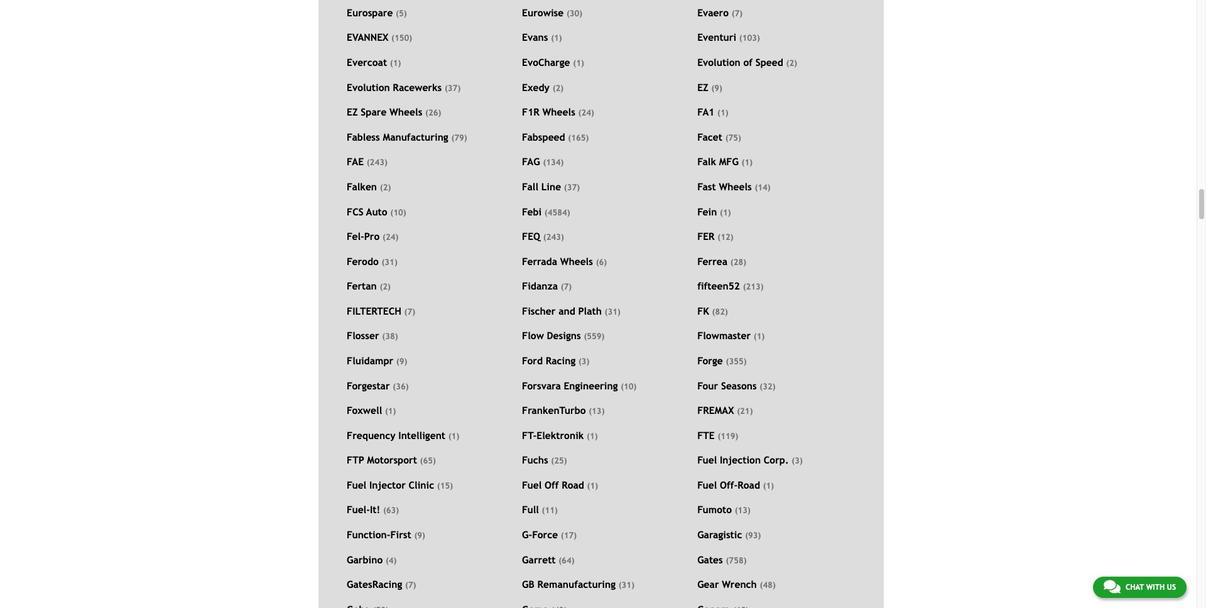 Task type: vqa. For each thing, say whether or not it's contained in the screenshot.
(10) to the left
yes



Task type: locate. For each thing, give the bounding box(es) containing it.
auto
[[366, 206, 387, 217]]

0 vertical spatial (37)
[[445, 83, 461, 93]]

fuel for fuel injection corp.
[[697, 454, 717, 466]]

1 vertical spatial (3)
[[792, 456, 803, 466]]

(2) right 'fertan'
[[380, 282, 391, 292]]

(31) right plath
[[605, 307, 621, 317]]

(9) inside 'ez (9)'
[[711, 83, 722, 93]]

(243) right the 'feq'
[[543, 233, 564, 242]]

(3) right racing
[[579, 357, 590, 366]]

1 horizontal spatial (243)
[[543, 233, 564, 242]]

(5)
[[396, 9, 407, 18]]

(9) up (36)
[[396, 357, 407, 366]]

ferodo
[[347, 255, 379, 267]]

2 road from the left
[[738, 479, 760, 491]]

0 vertical spatial evolution
[[697, 57, 741, 68]]

manufacturing
[[383, 131, 448, 142]]

(1) right mfg
[[742, 158, 753, 167]]

wheels for ferrada wheels
[[560, 255, 593, 267]]

ford
[[522, 355, 543, 366]]

fuel
[[697, 454, 717, 466], [347, 479, 366, 491], [522, 479, 542, 491], [697, 479, 717, 491]]

evocharge (1)
[[522, 57, 584, 68]]

fidanza
[[522, 280, 558, 292]]

1 horizontal spatial (37)
[[564, 183, 580, 192]]

(1) right evans
[[551, 34, 562, 43]]

0 vertical spatial (9)
[[711, 83, 722, 93]]

frequency intelligent (1)
[[347, 430, 459, 441]]

(13) down engineering
[[589, 407, 605, 416]]

flowmaster (1)
[[697, 330, 765, 341]]

(10) right engineering
[[621, 382, 637, 391]]

clinic
[[409, 479, 434, 491]]

1 horizontal spatial (24)
[[578, 108, 594, 118]]

(1) right foxwell
[[385, 407, 396, 416]]

(24) right pro at the top left of page
[[383, 233, 399, 242]]

1 vertical spatial (10)
[[621, 382, 637, 391]]

(31) right remanufacturing
[[619, 581, 635, 590]]

ez for ez spare wheels
[[347, 106, 358, 118]]

wheels
[[390, 106, 422, 118], [543, 106, 575, 118], [719, 181, 752, 192], [560, 255, 593, 267]]

(37) inside fall line (37)
[[564, 183, 580, 192]]

(1) right 'off'
[[587, 481, 598, 491]]

frankenturbo
[[522, 405, 586, 416]]

1 horizontal spatial road
[[738, 479, 760, 491]]

fuchs (25)
[[522, 454, 567, 466]]

(7) up and
[[561, 282, 572, 292]]

(1) right fein
[[720, 208, 731, 217]]

0 vertical spatial (3)
[[579, 357, 590, 366]]

0 vertical spatial (31)
[[382, 257, 398, 267]]

0 horizontal spatial (13)
[[589, 407, 605, 416]]

fk (82)
[[697, 305, 728, 317]]

(2) inside fertan (2)
[[380, 282, 391, 292]]

(3) inside fuel injection corp. (3)
[[792, 456, 803, 466]]

(11)
[[542, 506, 558, 515]]

(1) right elektronik
[[587, 431, 598, 441]]

1 horizontal spatial (3)
[[792, 456, 803, 466]]

evolution
[[697, 57, 741, 68], [347, 81, 390, 93]]

fumoto (13)
[[697, 504, 751, 515]]

0 vertical spatial (243)
[[367, 158, 388, 167]]

ft-elektronik (1)
[[522, 430, 598, 441]]

garrett (64)
[[522, 554, 575, 565]]

(7)
[[732, 9, 743, 18], [561, 282, 572, 292], [404, 307, 415, 317], [405, 581, 416, 590]]

(79)
[[451, 133, 467, 142]]

(28)
[[731, 257, 746, 267]]

(2) for exedy
[[553, 83, 564, 93]]

0 horizontal spatial ez
[[347, 106, 358, 118]]

(24)
[[578, 108, 594, 118], [383, 233, 399, 242]]

(2) for falken
[[380, 183, 391, 192]]

evannex
[[347, 32, 389, 43]]

falken
[[347, 181, 377, 192]]

(24) inside f1r wheels (24)
[[578, 108, 594, 118]]

1 vertical spatial (243)
[[543, 233, 564, 242]]

(7) right filtertech
[[404, 307, 415, 317]]

wheels for f1r wheels
[[543, 106, 575, 118]]

fein
[[697, 206, 717, 217]]

(13)
[[589, 407, 605, 416], [735, 506, 751, 515]]

evolution down the evercoat
[[347, 81, 390, 93]]

ferrada
[[522, 255, 557, 267]]

0 vertical spatial (24)
[[578, 108, 594, 118]]

(243) inside fae (243)
[[367, 158, 388, 167]]

road down fuel injection corp. (3)
[[738, 479, 760, 491]]

1 vertical spatial evolution
[[347, 81, 390, 93]]

mfg
[[719, 156, 739, 167]]

ez (9)
[[697, 81, 722, 93]]

(1) inside fuel off road (1)
[[587, 481, 598, 491]]

fk
[[697, 305, 709, 317]]

(243) inside "feq (243)"
[[543, 233, 564, 242]]

exedy (2)
[[522, 81, 564, 93]]

wheels up fabless manufacturing (79)
[[390, 106, 422, 118]]

(7) for gatesracing
[[405, 581, 416, 590]]

fuel injector clinic (15)
[[347, 479, 453, 491]]

ftp motorsport (65)
[[347, 454, 436, 466]]

evocharge
[[522, 57, 570, 68]]

(75)
[[725, 133, 741, 142]]

flosser
[[347, 330, 379, 341]]

fa1 (1)
[[697, 106, 729, 118]]

(1) right flowmaster
[[754, 332, 765, 341]]

road right 'off'
[[562, 479, 584, 491]]

fabless manufacturing (79)
[[347, 131, 467, 142]]

(24) inside fel-pro (24)
[[383, 233, 399, 242]]

fcs
[[347, 206, 364, 217]]

gatesracing (7)
[[347, 579, 416, 590]]

fuel left off-
[[697, 479, 717, 491]]

g-force (17)
[[522, 529, 577, 540]]

gear wrench (48)
[[697, 579, 776, 590]]

evolution for evolution racewerks
[[347, 81, 390, 93]]

fuel injection corp. (3)
[[697, 454, 803, 466]]

(150)
[[391, 34, 412, 43]]

(13) inside frankenturbo (13)
[[589, 407, 605, 416]]

(243) for feq
[[543, 233, 564, 242]]

ez for ez
[[697, 81, 709, 93]]

2 vertical spatial (31)
[[619, 581, 635, 590]]

ez up fa1
[[697, 81, 709, 93]]

evaero
[[697, 7, 729, 18]]

(37) inside the "evolution racewerks (37)"
[[445, 83, 461, 93]]

fertan
[[347, 280, 377, 292]]

(1) up the "evolution racewerks (37)"
[[390, 58, 401, 68]]

fuel left 'off'
[[522, 479, 542, 491]]

comments image
[[1104, 579, 1121, 594]]

fuel down fte
[[697, 454, 717, 466]]

1 vertical spatial (31)
[[605, 307, 621, 317]]

road for off
[[562, 479, 584, 491]]

evans
[[522, 32, 548, 43]]

1 vertical spatial (13)
[[735, 506, 751, 515]]

(1) inside ft-elektronik (1)
[[587, 431, 598, 441]]

forge (355)
[[697, 355, 747, 366]]

(2) right "falken"
[[380, 183, 391, 192]]

(7) for filtertech
[[404, 307, 415, 317]]

us
[[1167, 583, 1176, 592]]

2 vertical spatial (9)
[[414, 531, 425, 540]]

function-first (9)
[[347, 529, 425, 540]]

chat
[[1126, 583, 1144, 592]]

flow
[[522, 330, 544, 341]]

0 horizontal spatial (24)
[[383, 233, 399, 242]]

evolution down eventuri
[[697, 57, 741, 68]]

evaero (7)
[[697, 7, 743, 18]]

fuel down 'ftp' at the left of the page
[[347, 479, 366, 491]]

(3) right the corp.
[[792, 456, 803, 466]]

(1) right evocharge
[[573, 58, 584, 68]]

with
[[1146, 583, 1165, 592]]

1 horizontal spatial (13)
[[735, 506, 751, 515]]

1 vertical spatial ez
[[347, 106, 358, 118]]

0 horizontal spatial (37)
[[445, 83, 461, 93]]

1 horizontal spatial ez
[[697, 81, 709, 93]]

(9) right first
[[414, 531, 425, 540]]

pro
[[364, 231, 380, 242]]

(1) right intelligent at the bottom
[[448, 431, 459, 441]]

fcs auto (10)
[[347, 206, 406, 217]]

(243) for fae
[[367, 158, 388, 167]]

chat with us
[[1126, 583, 1176, 592]]

evercoat
[[347, 57, 387, 68]]

(36)
[[393, 382, 409, 391]]

1 horizontal spatial (10)
[[621, 382, 637, 391]]

(1) inside the flowmaster (1)
[[754, 332, 765, 341]]

0 horizontal spatial (243)
[[367, 158, 388, 167]]

(24) up the (165)
[[578, 108, 594, 118]]

(10) right auto
[[390, 208, 406, 217]]

1 horizontal spatial evolution
[[697, 57, 741, 68]]

(31) inside the gb remanufacturing (31)
[[619, 581, 635, 590]]

(1) inside falk mfg (1)
[[742, 158, 753, 167]]

evolution for evolution of speed
[[697, 57, 741, 68]]

(9) up fa1 (1)
[[711, 83, 722, 93]]

elektronik
[[537, 430, 584, 441]]

evans (1)
[[522, 32, 562, 43]]

1 horizontal spatial (9)
[[414, 531, 425, 540]]

(7) inside gatesracing (7)
[[405, 581, 416, 590]]

fifteen52
[[697, 280, 740, 292]]

febi
[[522, 206, 542, 217]]

(2) inside falken (2)
[[380, 183, 391, 192]]

fuel-
[[347, 504, 370, 515]]

0 horizontal spatial (9)
[[396, 357, 407, 366]]

function-
[[347, 529, 390, 540]]

(7) inside filtertech (7)
[[404, 307, 415, 317]]

0 horizontal spatial evolution
[[347, 81, 390, 93]]

(1) down the corp.
[[763, 481, 774, 491]]

0 horizontal spatial road
[[562, 479, 584, 491]]

(24) for fel-pro
[[383, 233, 399, 242]]

0 vertical spatial (10)
[[390, 208, 406, 217]]

1 vertical spatial (9)
[[396, 357, 407, 366]]

(65)
[[420, 456, 436, 466]]

(1) inside fa1 (1)
[[718, 108, 729, 118]]

fuel-it! (63)
[[347, 504, 399, 515]]

wheels left (6)
[[560, 255, 593, 267]]

falk mfg (1)
[[697, 156, 753, 167]]

(13) inside fumoto (13)
[[735, 506, 751, 515]]

f1r wheels (24)
[[522, 106, 594, 118]]

(10) inside fcs auto (10)
[[390, 208, 406, 217]]

0 horizontal spatial (3)
[[579, 357, 590, 366]]

(7) inside fidanza (7)
[[561, 282, 572, 292]]

(2) inside exedy (2)
[[553, 83, 564, 93]]

(2) right the "exedy"
[[553, 83, 564, 93]]

(31) right ferodo
[[382, 257, 398, 267]]

(243) right fae
[[367, 158, 388, 167]]

forgestar (36)
[[347, 380, 409, 391]]

1 vertical spatial (24)
[[383, 233, 399, 242]]

(1) right fa1
[[718, 108, 729, 118]]

(119)
[[718, 431, 738, 441]]

fremax (21)
[[697, 405, 753, 416]]

(63)
[[383, 506, 399, 515]]

(37) right line
[[564, 183, 580, 192]]

0 vertical spatial ez
[[697, 81, 709, 93]]

fabspeed (165)
[[522, 131, 589, 142]]

wheels down mfg
[[719, 181, 752, 192]]

(1) inside frequency intelligent (1)
[[448, 431, 459, 441]]

(7) right evaero
[[732, 9, 743, 18]]

(2) right speed
[[786, 58, 797, 68]]

ez left spare
[[347, 106, 358, 118]]

fuchs
[[522, 454, 548, 466]]

(7) inside evaero (7)
[[732, 9, 743, 18]]

(24) for f1r wheels
[[578, 108, 594, 118]]

(9) inside function-first (9)
[[414, 531, 425, 540]]

(10) inside 'forsvara engineering (10)'
[[621, 382, 637, 391]]

0 horizontal spatial (10)
[[390, 208, 406, 217]]

(7) right gatesracing
[[405, 581, 416, 590]]

wheels for fast wheels
[[719, 181, 752, 192]]

(1) inside evans (1)
[[551, 34, 562, 43]]

0 vertical spatial (13)
[[589, 407, 605, 416]]

2 horizontal spatial (9)
[[711, 83, 722, 93]]

fuel for fuel off road
[[522, 479, 542, 491]]

1 road from the left
[[562, 479, 584, 491]]

road
[[562, 479, 584, 491], [738, 479, 760, 491]]

fluidampr (9)
[[347, 355, 407, 366]]

1 vertical spatial (37)
[[564, 183, 580, 192]]

wheels up fabspeed (165)
[[543, 106, 575, 118]]

(37) for fall line
[[564, 183, 580, 192]]

(9) inside fluidampr (9)
[[396, 357, 407, 366]]

(13) for frankenturbo
[[589, 407, 605, 416]]

full (11)
[[522, 504, 558, 515]]

off-
[[720, 479, 738, 491]]

(37) right racewerks
[[445, 83, 461, 93]]

(13) down fuel off-road (1)
[[735, 506, 751, 515]]



Task type: describe. For each thing, give the bounding box(es) containing it.
plath
[[578, 305, 602, 317]]

forsvara
[[522, 380, 561, 391]]

ferrea (28)
[[697, 255, 746, 267]]

it!
[[370, 504, 380, 515]]

(10) for fcs auto
[[390, 208, 406, 217]]

gb
[[522, 579, 535, 590]]

evercoat (1)
[[347, 57, 401, 68]]

seasons
[[721, 380, 757, 391]]

fte (119)
[[697, 430, 738, 441]]

remanufacturing
[[538, 579, 616, 590]]

(1) inside evocharge (1)
[[573, 58, 584, 68]]

(1) inside fuel off-road (1)
[[763, 481, 774, 491]]

(7) for evaero
[[732, 9, 743, 18]]

fluidampr
[[347, 355, 393, 366]]

garbino
[[347, 554, 383, 565]]

ferodo (31)
[[347, 255, 398, 267]]

garagistic
[[697, 529, 742, 540]]

(38)
[[382, 332, 398, 341]]

flowmaster
[[697, 330, 751, 341]]

forge
[[697, 355, 723, 366]]

fte
[[697, 430, 715, 441]]

injector
[[369, 479, 406, 491]]

gb remanufacturing (31)
[[522, 579, 635, 590]]

(31) inside fischer and plath (31)
[[605, 307, 621, 317]]

frankenturbo (13)
[[522, 405, 605, 416]]

feq (243)
[[522, 231, 564, 242]]

(1) inside evercoat (1)
[[390, 58, 401, 68]]

fabless
[[347, 131, 380, 142]]

(7) for fidanza
[[561, 282, 572, 292]]

designs
[[547, 330, 581, 341]]

racewerks
[[393, 81, 442, 93]]

fuel for fuel injector clinic
[[347, 479, 366, 491]]

eurowise
[[522, 7, 564, 18]]

foxwell
[[347, 405, 382, 416]]

filtertech (7)
[[347, 305, 415, 317]]

exedy
[[522, 81, 550, 93]]

(25)
[[551, 456, 567, 466]]

(559)
[[584, 332, 605, 341]]

fel-pro (24)
[[347, 231, 399, 242]]

gates (758)
[[697, 554, 747, 565]]

garrett
[[522, 554, 556, 565]]

(13) for fumoto
[[735, 506, 751, 515]]

(17)
[[561, 531, 577, 540]]

(9) for fluidampr
[[396, 357, 407, 366]]

(26)
[[425, 108, 441, 118]]

(48)
[[760, 581, 776, 590]]

flosser (38)
[[347, 330, 398, 341]]

(4584)
[[545, 208, 570, 217]]

corp.
[[764, 454, 789, 466]]

fuel for fuel off-road
[[697, 479, 717, 491]]

four
[[697, 380, 718, 391]]

(213)
[[743, 282, 764, 292]]

engineering
[[564, 380, 618, 391]]

(3) inside ford racing (3)
[[579, 357, 590, 366]]

(31) inside ferodo (31)
[[382, 257, 398, 267]]

(134)
[[543, 158, 564, 167]]

fast wheels (14)
[[697, 181, 771, 192]]

fer (12)
[[697, 231, 734, 242]]

(2) inside "evolution of speed (2)"
[[786, 58, 797, 68]]

fast
[[697, 181, 716, 192]]

eventuri (103)
[[697, 32, 760, 43]]

fidanza (7)
[[522, 280, 572, 292]]

spare
[[361, 106, 387, 118]]

gatesracing
[[347, 579, 402, 590]]

(15)
[[437, 481, 453, 491]]

(2) for fertan
[[380, 282, 391, 292]]

road for off-
[[738, 479, 760, 491]]

fer
[[697, 231, 715, 242]]

(10) for forsvara engineering
[[621, 382, 637, 391]]

ftp
[[347, 454, 364, 466]]

racing
[[546, 355, 576, 366]]

(1) inside "fein (1)"
[[720, 208, 731, 217]]

febi (4584)
[[522, 206, 570, 217]]

(30)
[[567, 9, 583, 18]]

eventuri
[[697, 32, 736, 43]]

ez spare wheels (26)
[[347, 106, 441, 118]]

first
[[390, 529, 411, 540]]

flow designs (559)
[[522, 330, 605, 341]]

forgestar
[[347, 380, 390, 391]]

(14)
[[755, 183, 771, 192]]

facet
[[697, 131, 722, 142]]

eurowise (30)
[[522, 7, 583, 18]]

fumoto
[[697, 504, 732, 515]]

fag (134)
[[522, 156, 564, 167]]

off
[[545, 479, 559, 491]]

fremax
[[697, 405, 734, 416]]

g-
[[522, 529, 532, 540]]

filtertech
[[347, 305, 401, 317]]

fae (243)
[[347, 156, 388, 167]]

evolution racewerks (37)
[[347, 81, 461, 93]]

foxwell (1)
[[347, 405, 396, 416]]

(9) for ez
[[711, 83, 722, 93]]

falk
[[697, 156, 716, 167]]

ferrea
[[697, 255, 728, 267]]

garagistic (93)
[[697, 529, 761, 540]]

fischer
[[522, 305, 556, 317]]

(1) inside foxwell (1)
[[385, 407, 396, 416]]

(37) for evolution racewerks
[[445, 83, 461, 93]]

(758)
[[726, 556, 747, 565]]



